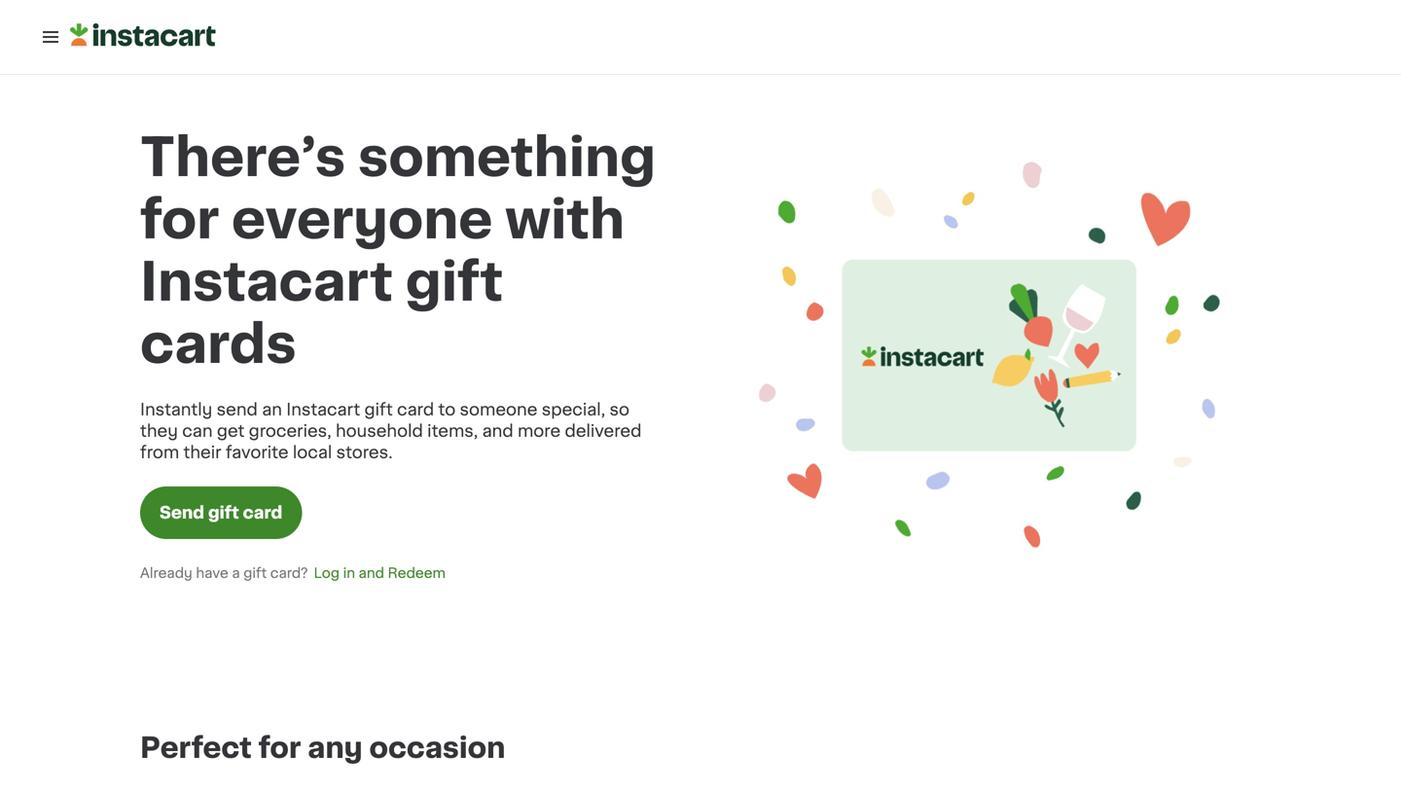 Task type: locate. For each thing, give the bounding box(es) containing it.
there's something for everyone with instacart gift cards
[[140, 132, 656, 370]]

card inside send gift card button
[[243, 505, 283, 521]]

and inside instantly send an instacart gift card to someone special, so they can get groceries, household items, and more delivered from their favorite local stores.
[[482, 423, 513, 439]]

1 vertical spatial instacart
[[286, 401, 360, 418]]

instantly send an instacart gift card to someone special, so they can get groceries, household items, and more delivered from their favorite local stores.
[[140, 401, 642, 461]]

instacart
[[140, 256, 393, 308], [286, 401, 360, 418]]

send gift card button
[[140, 487, 302, 539]]

send gift card
[[160, 505, 283, 521]]

1 vertical spatial for
[[258, 734, 301, 762]]

something
[[358, 132, 656, 183]]

special,
[[542, 401, 605, 418]]

for down there's
[[140, 194, 219, 246]]

and
[[482, 423, 513, 439], [359, 566, 384, 580]]

instacart up groceries,
[[286, 401, 360, 418]]

already have a gift card? log in and redeem
[[140, 566, 446, 580]]

card left to
[[397, 401, 434, 418]]

card down favorite
[[243, 505, 283, 521]]

0 vertical spatial card
[[397, 401, 434, 418]]

card?
[[270, 566, 308, 580]]

card
[[397, 401, 434, 418], [243, 505, 283, 521]]

1 horizontal spatial and
[[482, 423, 513, 439]]

an
[[262, 401, 282, 418]]

perfect for any occasion
[[140, 734, 505, 762]]

instacart home image
[[70, 23, 216, 47]]

have
[[196, 566, 228, 580]]

0 vertical spatial instacart
[[140, 256, 393, 308]]

0 vertical spatial for
[[140, 194, 219, 246]]

card inside instantly send an instacart gift card to someone special, so they can get groceries, household items, and more delivered from their favorite local stores.
[[397, 401, 434, 418]]

and down someone
[[482, 423, 513, 439]]

and right in
[[359, 566, 384, 580]]

delivered
[[565, 423, 642, 439]]

any
[[308, 734, 363, 762]]

0 horizontal spatial card
[[243, 505, 283, 521]]

they
[[140, 423, 178, 439]]

0 horizontal spatial and
[[359, 566, 384, 580]]

a
[[232, 566, 240, 580]]

for left any
[[258, 734, 301, 762]]

gift inside there's something for everyone with instacart gift cards
[[405, 256, 503, 308]]

household
[[336, 423, 423, 439]]

instacart up the 'cards' in the left top of the page
[[140, 256, 393, 308]]

0 vertical spatial and
[[482, 423, 513, 439]]

1 horizontal spatial card
[[397, 401, 434, 418]]

for inside there's something for everyone with instacart gift cards
[[140, 194, 219, 246]]

open main menu image
[[39, 25, 62, 49]]

with
[[505, 194, 625, 246]]

1 vertical spatial card
[[243, 505, 283, 521]]

for
[[140, 194, 219, 246], [258, 734, 301, 762]]

instacart inside instantly send an instacart gift card to someone special, so they can get groceries, household items, and more delivered from their favorite local stores.
[[286, 401, 360, 418]]

gift
[[405, 256, 503, 308], [364, 401, 393, 418], [208, 505, 239, 521], [243, 566, 267, 580]]

0 horizontal spatial for
[[140, 194, 219, 246]]

stores.
[[336, 444, 393, 461]]



Task type: vqa. For each thing, say whether or not it's contained in the screenshot.
with
yes



Task type: describe. For each thing, give the bounding box(es) containing it.
their
[[183, 444, 221, 461]]

more
[[518, 423, 561, 439]]

send
[[217, 401, 258, 418]]

gift inside button
[[208, 505, 239, 521]]

so
[[610, 401, 630, 418]]

instantly
[[140, 401, 212, 418]]

in
[[343, 566, 355, 580]]

get
[[217, 423, 245, 439]]

instacart inside there's something for everyone with instacart gift cards
[[140, 256, 393, 308]]

cards
[[140, 319, 297, 370]]

already
[[140, 566, 192, 580]]

gift inside instantly send an instacart gift card to someone special, so they can get groceries, household items, and more delivered from their favorite local stores.
[[364, 401, 393, 418]]

occasion
[[369, 734, 505, 762]]

1 horizontal spatial for
[[258, 734, 301, 762]]

redeem
[[388, 566, 446, 580]]

everyone
[[232, 194, 493, 246]]

send
[[160, 505, 204, 521]]

there's
[[140, 132, 346, 183]]

favorite
[[226, 444, 289, 461]]

instacart gift card image
[[732, 106, 1261, 604]]

perfect
[[140, 734, 252, 762]]

to
[[438, 401, 456, 418]]

local
[[293, 444, 332, 461]]

from
[[140, 444, 179, 461]]

can
[[182, 423, 213, 439]]

someone
[[460, 401, 538, 418]]

groceries,
[[249, 423, 331, 439]]

items,
[[427, 423, 478, 439]]

log
[[314, 566, 340, 580]]

log in and redeem button
[[308, 562, 451, 584]]

1 vertical spatial and
[[359, 566, 384, 580]]



